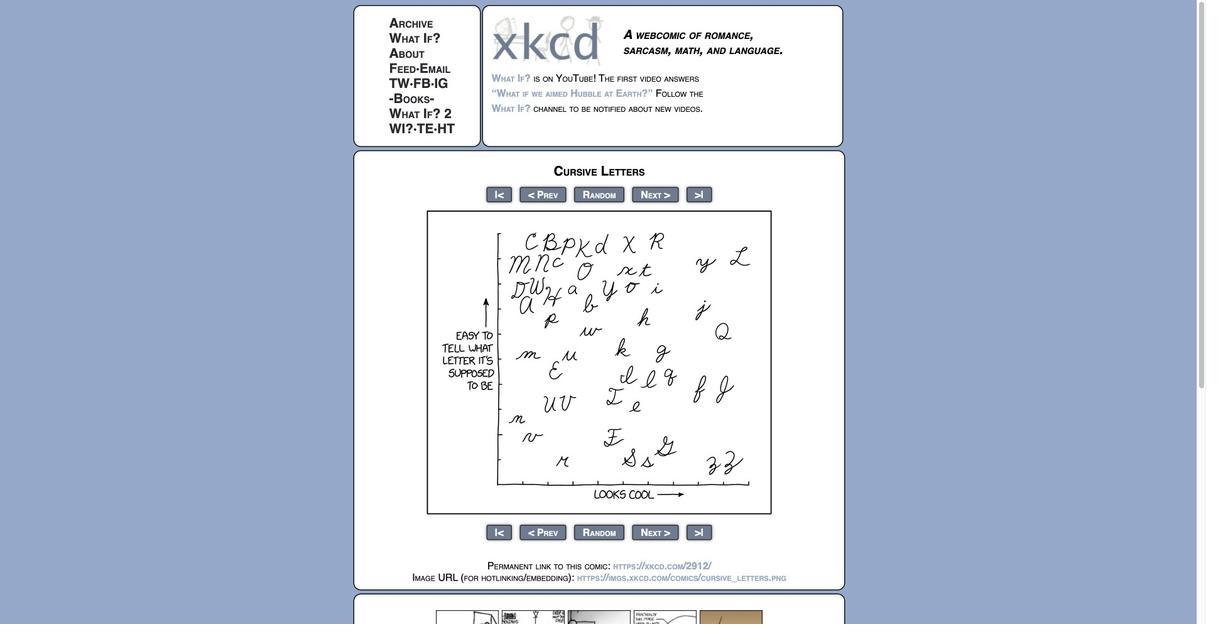 Task type: locate. For each thing, give the bounding box(es) containing it.
xkcd.com logo image
[[492, 14, 608, 67]]



Task type: describe. For each thing, give the bounding box(es) containing it.
selected comics image
[[436, 610, 763, 624]]

cursive letters image
[[427, 211, 772, 514]]



Task type: vqa. For each thing, say whether or not it's contained in the screenshot.
the Moon Landing Mission Profiles IMAGE
no



